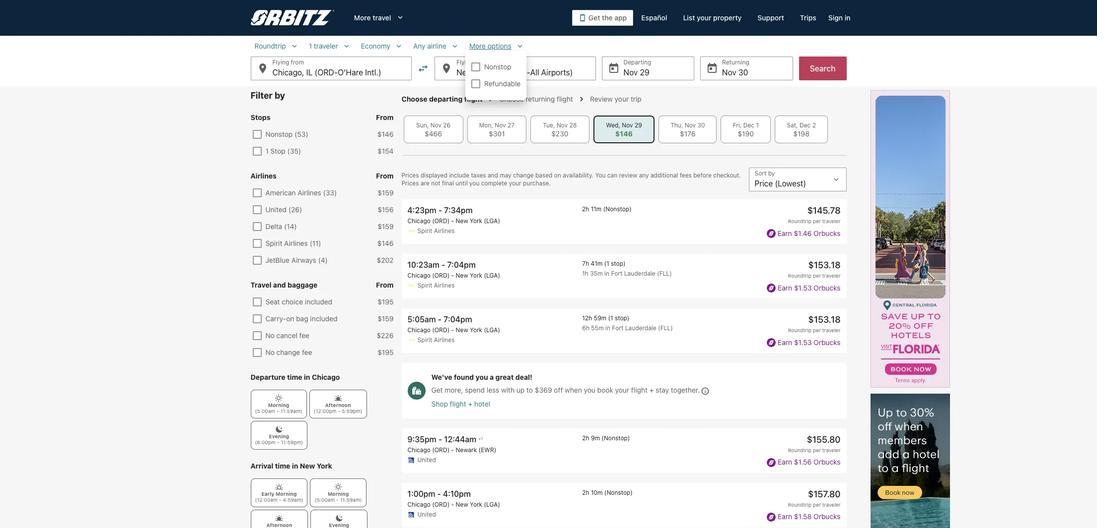 Task type: locate. For each thing, give the bounding box(es) containing it.
None search field
[[251, 42, 847, 100]]

3 2h from the top
[[582, 490, 589, 497]]

spirit airlines down 4:23pm - 7:34pm chicago (ord) - new york (lga)
[[417, 227, 455, 235]]

morning right 'early'
[[276, 492, 297, 498]]

york inside 10:23am - 7:04pm chicago (ord) - new york (lga)
[[470, 272, 482, 280]]

0 horizontal spatial choose
[[402, 95, 427, 103]]

(lga) inside 5:05am - 7:04pm chicago (ord) - new york (lga)
[[484, 327, 500, 334]]

from for $195
[[376, 281, 394, 290]]

4 per from the top
[[813, 448, 821, 454]]

nov inside 'tue, nov 28 $230'
[[557, 122, 568, 129]]

12h 59m (1 stop) 6h 55m in fort lauderdale (fll)
[[582, 315, 673, 332]]

0 vertical spatial 29
[[640, 68, 649, 77]]

2 from from the top
[[376, 172, 394, 180]]

no down "no cancel fee"
[[265, 349, 275, 357]]

(5:00am up evening
[[255, 409, 275, 415]]

chicago inside 10:23am - 7:04pm chicago (ord) - new york (lga)
[[408, 272, 431, 280]]

- left the 4:59am)
[[279, 498, 281, 504]]

morning 5:00am through 11:59am element
[[251, 390, 307, 419], [310, 479, 366, 508]]

york for 5:05am - 7:04pm
[[470, 327, 482, 334]]

list containing $145.78
[[402, 200, 847, 529]]

chicago up afternoon
[[312, 374, 340, 382]]

29 right wed, at the top of the page
[[635, 122, 642, 129]]

change inside prices displayed include taxes and may change based on availability. you can review any additional fees before checkout. prices are not final until you complete your purchase.
[[513, 172, 534, 179]]

2 $153.18 roundtrip per traveler from the top
[[788, 315, 841, 334]]

29 inside wed, nov 29 $146
[[635, 122, 642, 129]]

1 vertical spatial lauderdale
[[625, 325, 656, 332]]

morning right the 4:59am)
[[328, 492, 349, 498]]

3 spirit airlines from the top
[[417, 337, 455, 344]]

roundtrip for 10:23am - 7:04pm
[[788, 273, 812, 279]]

2 $1.53 from the top
[[794, 339, 812, 347]]

get the app
[[589, 13, 627, 22]]

$195 for seat choice included
[[378, 298, 394, 306]]

on inside prices displayed include taxes and may change based on availability. you can review any additional fees before checkout. prices are not final until you complete your purchase.
[[554, 172, 561, 179]]

2 earn $1.53 orbucks from the top
[[778, 339, 841, 347]]

1 vertical spatial spirit airlines
[[417, 282, 455, 290]]

more options button
[[465, 42, 528, 51]]

support
[[758, 13, 784, 22]]

2 small image from the left
[[450, 42, 459, 51]]

choose up sun,
[[402, 95, 427, 103]]

- up 5:05am - 7:04pm chicago (ord) - new york (lga)
[[451, 272, 454, 280]]

29 up trip
[[640, 68, 649, 77]]

(fll) inside 12h 59m (1 stop) 6h 55m in fort lauderdale (fll)
[[658, 325, 673, 332]]

chicago down 5:05am
[[408, 327, 431, 334]]

more for more travel
[[354, 13, 371, 22]]

+ left stay
[[650, 387, 654, 395]]

york for 4:23pm - 7:34pm
[[470, 218, 482, 225]]

small image
[[342, 42, 351, 51], [394, 42, 403, 51], [515, 42, 524, 51]]

$145.78
[[807, 206, 841, 216]]

1 vertical spatial fee
[[302, 349, 312, 357]]

11m
[[591, 206, 602, 213]]

stop) inside 12h 59m (1 stop) 6h 55m in fort lauderdale (fll)
[[615, 315, 630, 323]]

1 no from the top
[[265, 332, 275, 340]]

per for 4:23pm - 7:34pm
[[813, 219, 821, 224]]

(14)
[[284, 223, 297, 231]]

united (26)
[[265, 206, 302, 214]]

are
[[421, 180, 430, 187]]

spirit airlines for 5:05am
[[417, 337, 455, 344]]

fee down "no cancel fee"
[[302, 349, 312, 357]]

1 dec from the left
[[743, 122, 754, 129]]

$190
[[738, 130, 754, 138]]

1 vertical spatial included
[[310, 315, 338, 323]]

1 horizontal spatial 30
[[739, 68, 748, 77]]

0 vertical spatial prices
[[402, 172, 419, 179]]

1 vertical spatial $153.18
[[808, 315, 841, 325]]

morning (5:00am - 11:59am) for the bottom morning 5:00am through 11:59am element
[[315, 492, 362, 504]]

0 vertical spatial $153.18
[[808, 260, 841, 271]]

your
[[697, 13, 712, 22], [615, 95, 629, 103], [509, 180, 521, 187], [615, 387, 629, 395]]

(nonstop)
[[603, 206, 632, 213], [602, 435, 630, 442], [604, 490, 633, 497]]

lauderdale for 5:05am - 7:04pm
[[625, 325, 656, 332]]

spirit down delta
[[265, 239, 282, 248]]

chicago
[[408, 218, 431, 225], [408, 272, 431, 280], [408, 327, 431, 334], [312, 374, 340, 382], [408, 447, 431, 454], [408, 502, 431, 509]]

roundtrip inside '$145.78 roundtrip per traveler'
[[788, 219, 812, 224]]

3 (ord) from the top
[[432, 327, 450, 334]]

1 left stop
[[265, 147, 269, 155]]

1 vertical spatial get
[[431, 387, 443, 395]]

in
[[845, 13, 851, 22], [604, 270, 609, 278], [605, 325, 610, 332], [304, 374, 310, 382], [292, 462, 298, 471]]

small image right airline
[[450, 42, 459, 51]]

0 vertical spatial (1
[[604, 260, 609, 268]]

nonstop inside search field
[[484, 63, 511, 71]]

more inside button
[[469, 42, 486, 50]]

fri, dec 1 $190
[[733, 122, 759, 138]]

xsmall image
[[275, 395, 283, 403], [334, 395, 342, 403], [275, 426, 283, 434]]

1 (ord) from the top
[[432, 218, 450, 225]]

$156
[[378, 206, 394, 214]]

3 small image from the left
[[515, 42, 524, 51]]

earn $1.53 orbucks for 5:05am - 7:04pm
[[778, 339, 841, 347]]

(12:00pm
[[314, 409, 337, 415]]

no for no cancel fee
[[265, 332, 275, 340]]

(1 right 41m in the right of the page
[[604, 260, 609, 268]]

your right the list
[[697, 13, 712, 22]]

2 orbucks from the top
[[814, 284, 841, 292]]

sign
[[828, 13, 843, 22]]

4:10pm
[[443, 490, 471, 499]]

2 vertical spatial 1
[[265, 147, 269, 155]]

roundtrip for 1:00pm - 4:10pm
[[788, 503, 812, 509]]

chicago inside 1:00pm - 4:10pm chicago (ord) - new york (lga)
[[408, 502, 431, 509]]

3 $159 from the top
[[378, 315, 394, 323]]

0 horizontal spatial nonstop
[[265, 130, 293, 139]]

orbucks for 5:05am - 7:04pm
[[814, 339, 841, 347]]

dec
[[743, 122, 754, 129], [800, 122, 811, 129]]

(33)
[[323, 189, 337, 197]]

you
[[469, 180, 480, 187], [476, 374, 488, 382], [584, 387, 595, 395]]

1 horizontal spatial small image
[[394, 42, 403, 51]]

$1.46
[[794, 229, 812, 238]]

- left 5:59pm)
[[338, 409, 340, 415]]

0 vertical spatial 2h
[[582, 206, 589, 213]]

xsmall image inside early morning 12:00am through 4:59am element
[[275, 484, 283, 492]]

0 horizontal spatial more
[[354, 13, 371, 22]]

download the app button image
[[579, 14, 587, 22], [580, 14, 585, 22]]

list
[[402, 200, 847, 529]]

$195
[[378, 298, 394, 306], [378, 349, 394, 357]]

trips link
[[792, 9, 824, 27]]

1 horizontal spatial (5:00am
[[315, 498, 335, 504]]

2 $153.18 from the top
[[808, 315, 841, 325]]

earn $1.58 orbucks
[[778, 513, 841, 522]]

2 $195 from the top
[[378, 349, 394, 357]]

(ord) inside 1:00pm - 4:10pm chicago (ord) - new york (lga)
[[432, 502, 450, 509]]

0 vertical spatial $153.18 roundtrip per traveler
[[788, 260, 841, 279]]

0 vertical spatial change
[[513, 172, 534, 179]]

$1.53
[[794, 284, 812, 292], [794, 339, 812, 347]]

xsmall image up (12:00pm
[[334, 395, 342, 403]]

(1 right 59m
[[608, 315, 613, 323]]

orbucks for 1:00pm - 4:10pm
[[814, 513, 841, 522]]

roundtrip inside roundtrip button
[[255, 42, 286, 50]]

2h left the 11m
[[582, 206, 589, 213]]

1 (lga) from the top
[[484, 218, 500, 225]]

1 vertical spatial on
[[286, 315, 294, 323]]

1 per from the top
[[813, 219, 821, 224]]

2 $159 from the top
[[378, 223, 394, 231]]

0 vertical spatial +
[[650, 387, 654, 395]]

7:04pm right 5:05am
[[444, 316, 472, 324]]

0 horizontal spatial evening 6:00pm through 11:59pm element
[[251, 422, 307, 450]]

0 vertical spatial stop)
[[611, 260, 626, 268]]

0 vertical spatial time
[[287, 374, 302, 382]]

3 from from the top
[[376, 281, 394, 290]]

1 horizontal spatial morning (5:00am - 11:59am)
[[315, 492, 362, 504]]

1 vertical spatial from
[[376, 172, 394, 180]]

prices left "displayed"
[[402, 172, 419, 179]]

flight down more,
[[450, 400, 466, 409]]

until
[[456, 180, 468, 187]]

1 $153.18 roundtrip per traveler from the top
[[788, 260, 841, 279]]

info_outline image
[[702, 388, 709, 395]]

loyalty logo image
[[767, 230, 776, 238], [767, 284, 776, 293], [767, 339, 776, 348], [767, 459, 776, 468], [767, 514, 776, 523]]

1 vertical spatial more
[[469, 42, 486, 50]]

1 small image from the left
[[342, 42, 351, 51]]

1 vertical spatial prices
[[402, 180, 419, 187]]

(ord) for 1:00pm
[[432, 502, 450, 509]]

(26)
[[289, 206, 302, 214]]

1 vertical spatial morning (5:00am - 11:59am)
[[315, 492, 362, 504]]

spirit airlines for 10:23am
[[417, 282, 455, 290]]

chicago down 10:23am
[[408, 272, 431, 280]]

1 vertical spatial 29
[[635, 122, 642, 129]]

evening 6:00pm through 11:59pm element
[[251, 422, 307, 450], [311, 511, 367, 529]]

fort right 55m
[[612, 325, 624, 332]]

step 2 of 3. choose returning flight, choose returning flight element
[[499, 95, 590, 104]]

$155.80 roundtrip per traveler
[[788, 435, 841, 454]]

fort inside 7h 41m (1 stop) 1h 35m in fort lauderdale (fll)
[[611, 270, 623, 278]]

1 vertical spatial fort
[[612, 325, 624, 332]]

$153.18 for 5:05am - 7:04pm
[[808, 315, 841, 325]]

0 vertical spatial (nonstop)
[[603, 206, 632, 213]]

early morning 12:00am through 4:59am element
[[251, 479, 308, 508]]

0 vertical spatial spirit airlines
[[417, 227, 455, 235]]

tab list containing $466
[[402, 116, 847, 144]]

chicago inside 4:23pm - 7:34pm chicago (ord) - new york (lga)
[[408, 218, 431, 225]]

1 vertical spatial 7:04pm
[[444, 316, 472, 324]]

2 no from the top
[[265, 349, 275, 357]]

1 horizontal spatial small image
[[450, 42, 459, 51]]

- up we've on the bottom left of page
[[451, 327, 454, 334]]

2 (lga) from the top
[[484, 272, 500, 280]]

0 vertical spatial you
[[469, 180, 480, 187]]

fee
[[299, 332, 309, 340], [302, 349, 312, 357]]

1 choose from the left
[[402, 95, 427, 103]]

-
[[438, 206, 442, 215], [451, 218, 454, 225], [442, 261, 445, 270], [451, 272, 454, 280], [438, 316, 442, 324], [451, 327, 454, 334], [277, 409, 279, 415], [338, 409, 340, 415], [438, 435, 442, 444], [277, 440, 279, 446], [451, 447, 454, 454], [437, 490, 441, 499], [279, 498, 281, 504], [336, 498, 339, 504], [451, 502, 454, 509]]

1 vertical spatial change
[[276, 349, 300, 357]]

chicago inside 5:05am - 7:04pm chicago (ord) - new york (lga)
[[408, 327, 431, 334]]

carry-
[[265, 315, 286, 323]]

7:04pm inside 10:23am - 7:04pm chicago (ord) - new york (lga)
[[447, 261, 476, 270]]

included right 'bag'
[[310, 315, 338, 323]]

included down the baggage
[[305, 298, 332, 306]]

found
[[454, 374, 474, 382]]

1 vertical spatial 30
[[698, 122, 705, 129]]

0 horizontal spatial on
[[286, 315, 294, 323]]

afternoon 12:00pm through 5:59pm element containing afternoon (12:00pm - 5:59pm)
[[309, 390, 367, 419]]

(1 for 5:05am - 7:04pm
[[608, 315, 613, 323]]

+
[[650, 387, 654, 395], [468, 400, 472, 409]]

1 horizontal spatial get
[[589, 13, 600, 22]]

(ord) inside 5:05am - 7:04pm chicago (ord) - new york (lga)
[[432, 327, 450, 334]]

(lga) for 5:05am - 7:04pm
[[484, 327, 500, 334]]

airlines
[[251, 172, 277, 180], [298, 189, 321, 197], [434, 227, 455, 235], [284, 239, 308, 248], [434, 282, 455, 290], [434, 337, 455, 344]]

small image up chicago,
[[290, 42, 299, 51]]

1 horizontal spatial choose
[[499, 95, 524, 103]]

(ord) down 10:23am
[[432, 272, 450, 280]]

(lga)
[[484, 218, 500, 225], [484, 272, 500, 280], [484, 327, 500, 334], [484, 502, 500, 509]]

we've
[[431, 374, 452, 382]]

1 vertical spatial (fll)
[[658, 325, 673, 332]]

1 $195 from the top
[[378, 298, 394, 306]]

$146 up "$154"
[[377, 130, 394, 139]]

(ord) for 10:23am
[[432, 272, 450, 280]]

5 per from the top
[[813, 503, 821, 509]]

5 orbucks from the top
[[814, 513, 841, 522]]

from
[[376, 113, 394, 122], [376, 172, 394, 180], [376, 281, 394, 290]]

7:04pm inside 5:05am - 7:04pm chicago (ord) - new york (lga)
[[444, 316, 472, 324]]

(lga) inside 4:23pm - 7:34pm chicago (ord) - new york (lga)
[[484, 218, 500, 225]]

united for $155.80
[[417, 457, 436, 464]]

xsmall image inside afternoon 12:00pm through 5:59pm element
[[334, 395, 342, 403]]

1 horizontal spatial afternoon 12:00pm through 5:59pm element
[[309, 390, 367, 419]]

review your trip
[[590, 95, 642, 103]]

1 vertical spatial time
[[275, 462, 290, 471]]

1 small image from the left
[[290, 42, 299, 51]]

$369
[[535, 387, 552, 395]]

(nonstop) right the 11m
[[603, 206, 632, 213]]

0 vertical spatial fort
[[611, 270, 623, 278]]

1 horizontal spatial 1
[[309, 42, 312, 50]]

swap origin and destination image
[[417, 63, 429, 75]]

1 vertical spatial (1
[[608, 315, 613, 323]]

new inside 10:23am - 7:04pm chicago (ord) - new york (lga)
[[456, 272, 468, 280]]

nov for $301
[[495, 122, 506, 129]]

dec up $190
[[743, 122, 754, 129]]

4 (lga) from the top
[[484, 502, 500, 509]]

7h
[[582, 260, 589, 268]]

chicago for 10:23am
[[408, 272, 431, 280]]

time down the no change fee
[[287, 374, 302, 382]]

nov inside mon, nov 27 $301
[[495, 122, 506, 129]]

(1 inside 12h 59m (1 stop) 6h 55m in fort lauderdale (fll)
[[608, 315, 613, 323]]

5 (ord) from the top
[[432, 502, 450, 509]]

0 vertical spatial (fll)
[[657, 270, 672, 278]]

0 vertical spatial 1
[[309, 42, 312, 50]]

4 (ord) from the top
[[432, 447, 450, 454]]

1 $159 from the top
[[378, 189, 394, 197]]

0 vertical spatial afternoon 12:00pm through 5:59pm element
[[309, 390, 367, 419]]

2 2h from the top
[[582, 435, 589, 442]]

0 vertical spatial united
[[265, 206, 287, 214]]

by
[[275, 90, 285, 101]]

tab list
[[402, 116, 847, 144]]

traveler for 4:23pm - 7:34pm
[[822, 219, 841, 224]]

on right based
[[554, 172, 561, 179]]

fort for 10:23am - 7:04pm
[[611, 270, 623, 278]]

(ord) down 5:05am
[[432, 327, 450, 334]]

$198
[[793, 130, 810, 138]]

afternoon 12:00pm through 5:59pm element
[[309, 390, 367, 419], [251, 511, 308, 529]]

loyalty logo image for 5:05am - 7:04pm
[[767, 339, 776, 348]]

time right arrival
[[275, 462, 290, 471]]

0 vertical spatial morning (5:00am - 11:59am)
[[255, 403, 302, 415]]

+ left hotel
[[468, 400, 472, 409]]

(lga) for 4:23pm - 7:34pm
[[484, 218, 500, 225]]

on
[[554, 172, 561, 179], [286, 315, 294, 323]]

2 vertical spatial (nonstop)
[[604, 490, 633, 497]]

28
[[569, 122, 577, 129]]

newark
[[456, 447, 477, 454]]

1 for 1 traveler
[[309, 42, 312, 50]]

no cancel fee
[[265, 332, 309, 340]]

(1 inside 7h 41m (1 stop) 1h 35m in fort lauderdale (fll)
[[604, 260, 609, 268]]

$1.53 for 10:23am - 7:04pm
[[794, 284, 812, 292]]

0 vertical spatial nonstop
[[484, 63, 511, 71]]

- down 9:35pm - 12:44am +1
[[451, 447, 454, 454]]

list
[[683, 13, 695, 22]]

york for 10:23am - 7:04pm
[[470, 272, 482, 280]]

1 horizontal spatial +
[[650, 387, 654, 395]]

earn for 5:05am - 7:04pm
[[778, 339, 792, 347]]

1 vertical spatial afternoon 12:00pm through 5:59pm element
[[251, 511, 308, 529]]

0 horizontal spatial dec
[[743, 122, 754, 129]]

0 vertical spatial morning 5:00am through 11:59am element
[[251, 390, 307, 419]]

chicago for departure
[[312, 374, 340, 382]]

spirit down 4:23pm
[[417, 227, 432, 235]]

0 vertical spatial on
[[554, 172, 561, 179]]

earn for 4:23pm - 7:34pm
[[778, 229, 792, 238]]

0 horizontal spatial 30
[[698, 122, 705, 129]]

1 earn $1.53 orbucks from the top
[[778, 284, 841, 292]]

0 horizontal spatial change
[[276, 349, 300, 357]]

jetblue airways (4)
[[265, 256, 328, 265]]

3 per from the top
[[813, 328, 821, 334]]

dec inside fri, dec 1 $190
[[743, 122, 754, 129]]

35m
[[590, 270, 603, 278]]

2 dec from the left
[[800, 122, 811, 129]]

per inside $157.80 roundtrip per traveler
[[813, 503, 821, 509]]

2 choose from the left
[[499, 95, 524, 103]]

you left a
[[476, 374, 488, 382]]

fee down 'bag'
[[299, 332, 309, 340]]

2 spirit airlines from the top
[[417, 282, 455, 290]]

12h
[[582, 315, 592, 323]]

$159 for carry-on bag included
[[378, 315, 394, 323]]

1 download the app button image from the left
[[579, 14, 587, 22]]

fort right 35m on the bottom of the page
[[611, 270, 623, 278]]

dec for $190
[[743, 122, 754, 129]]

$1.56
[[794, 459, 812, 467]]

1 vertical spatial (nonstop)
[[602, 435, 630, 442]]

2 (ord) from the top
[[432, 272, 450, 280]]

spirit airlines down 5:05am - 7:04pm chicago (ord) - new york (lga)
[[417, 337, 455, 344]]

morning 5:00am through 11:59am element down departure
[[251, 390, 307, 419]]

york inside 1:00pm - 4:10pm chicago (ord) - new york (lga)
[[470, 502, 482, 509]]

spirit airlines for 4:23pm
[[417, 227, 455, 235]]

and up "complete"
[[488, 172, 498, 179]]

(lga) for 10:23am - 7:04pm
[[484, 272, 500, 280]]

lauderdale inside 7h 41m (1 stop) 1h 35m in fort lauderdale (fll)
[[624, 270, 655, 278]]

more left the options
[[469, 42, 486, 50]]

small image
[[290, 42, 299, 51], [450, 42, 459, 51]]

26
[[443, 122, 451, 129]]

fort inside 12h 59m (1 stop) 6h 55m in fort lauderdale (fll)
[[612, 325, 624, 332]]

xsmall image inside evening 6:00pm through 11:59pm element
[[275, 426, 283, 434]]

your left trip
[[615, 95, 629, 103]]

1 vertical spatial (5:00am
[[315, 498, 335, 504]]

3 (lga) from the top
[[484, 327, 500, 334]]

2 vertical spatial $159
[[378, 315, 394, 323]]

your right book
[[615, 387, 629, 395]]

nov inside sun, nov 26 $466
[[430, 122, 441, 129]]

29 inside the nov 29 button
[[640, 68, 649, 77]]

from down "$154"
[[376, 172, 394, 180]]

- down the 7:34pm in the left top of the page
[[451, 218, 454, 225]]

1 horizontal spatial more
[[469, 42, 486, 50]]

$146 down wed, at the top of the page
[[615, 130, 633, 138]]

spirit airlines down 10:23am - 7:04pm chicago (ord) - new york (lga)
[[417, 282, 455, 290]]

2 horizontal spatial small image
[[515, 42, 524, 51]]

1 horizontal spatial nonstop
[[484, 63, 511, 71]]

1 2h from the top
[[582, 206, 589, 213]]

prices left are
[[402, 180, 419, 187]]

spirit down 10:23am
[[417, 282, 432, 290]]

sun, nov 26 $466
[[416, 122, 451, 138]]

1 horizontal spatial 11:59am)
[[340, 498, 362, 504]]

orbucks for 4:23pm - 7:34pm
[[814, 229, 841, 238]]

more inside dropdown button
[[354, 13, 371, 22]]

per inside '$145.78 roundtrip per traveler'
[[813, 219, 821, 224]]

0 vertical spatial 30
[[739, 68, 748, 77]]

traveler inside $157.80 roundtrip per traveler
[[822, 503, 841, 509]]

xsmall image inside afternoon 12:00pm through 5:59pm element
[[275, 515, 283, 523]]

in down the no change fee
[[304, 374, 310, 382]]

small image left any
[[394, 42, 403, 51]]

you inside prices displayed include taxes and may change based on availability. you can review any additional fees before checkout. prices are not final until you complete your purchase.
[[469, 180, 480, 187]]

stay
[[656, 387, 669, 395]]

2 vertical spatial spirit airlines
[[417, 337, 455, 344]]

evening 6:00pm through 11:59pm element containing evening (6:00pm - 11:59pm)
[[251, 422, 307, 450]]

arrival time in new york
[[251, 462, 332, 471]]

$146
[[615, 130, 633, 138], [377, 130, 394, 139], [377, 239, 394, 248]]

york inside 4:23pm - 7:34pm chicago (ord) - new york (lga)
[[470, 218, 482, 225]]

nonstop up the refundable
[[484, 63, 511, 71]]

(1
[[604, 260, 609, 268], [608, 315, 613, 323]]

- right 5:05am
[[438, 316, 442, 324]]

1 horizontal spatial dec
[[800, 122, 811, 129]]

nov inside wed, nov 29 $146
[[622, 122, 633, 129]]

morning down departure
[[268, 403, 289, 409]]

0 vertical spatial $1.53
[[794, 284, 812, 292]]

(fll) for 10:23am - 7:04pm
[[657, 270, 672, 278]]

0 vertical spatial $195
[[378, 298, 394, 306]]

traveler for 10:23am - 7:04pm
[[822, 273, 841, 279]]

fee for no cancel fee
[[299, 332, 309, 340]]

0 vertical spatial evening 6:00pm through 11:59pm element
[[251, 422, 307, 450]]

trips
[[800, 13, 816, 22]]

nonstop for nonstop (53)
[[265, 130, 293, 139]]

united down 9:35pm
[[417, 457, 436, 464]]

2 small image from the left
[[394, 42, 403, 51]]

spirit down 5:05am
[[417, 337, 432, 344]]

0 vertical spatial more
[[354, 13, 371, 22]]

traveler inside '$145.78 roundtrip per traveler'
[[822, 219, 841, 224]]

per for 5:05am - 7:04pm
[[813, 328, 821, 334]]

- down 4:10pm
[[451, 502, 454, 509]]

0 horizontal spatial get
[[431, 387, 443, 395]]

dec inside sat, dec 2 $198
[[800, 122, 811, 129]]

- left the 7:34pm in the left top of the page
[[438, 206, 442, 215]]

(ord) down 9:35pm - 12:44am +1
[[432, 447, 450, 454]]

in right 55m
[[605, 325, 610, 332]]

stop) right 59m
[[615, 315, 630, 323]]

united down 1:00pm
[[417, 512, 436, 519]]

1 $1.53 from the top
[[794, 284, 812, 292]]

(ord) down the 7:34pm in the left top of the page
[[432, 218, 450, 225]]

1 right fri,
[[756, 122, 759, 129]]

new inside 1:00pm - 4:10pm chicago (ord) - new york (lga)
[[456, 502, 468, 509]]

stop) inside 7h 41m (1 stop) 1h 35m in fort lauderdale (fll)
[[611, 260, 626, 268]]

more
[[354, 13, 371, 22], [469, 42, 486, 50]]

0 horizontal spatial 1
[[265, 147, 269, 155]]

travel
[[373, 13, 391, 22]]

any
[[413, 42, 425, 50]]

no left cancel
[[265, 332, 275, 340]]

0 horizontal spatial (5:00am
[[255, 409, 275, 415]]

time
[[287, 374, 302, 382], [275, 462, 290, 471]]

roundtrip inside $155.80 roundtrip per traveler
[[788, 448, 812, 454]]

sun,
[[416, 122, 429, 129]]

new inside 5:05am - 7:04pm chicago (ord) - new york (lga)
[[456, 327, 468, 334]]

you
[[595, 172, 606, 179]]

choose for choose returning flight
[[499, 95, 524, 103]]

xsmall image for evening 6:00pm through 11:59pm element to the right
[[335, 515, 343, 523]]

1 vertical spatial and
[[273, 281, 286, 290]]

(ord) inside 4:23pm - 7:34pm chicago (ord) - new york (lga)
[[432, 218, 450, 225]]

0 vertical spatial no
[[265, 332, 275, 340]]

more left travel
[[354, 13, 371, 22]]

(lga) inside 10:23am - 7:04pm chicago (ord) - new york (lga)
[[484, 272, 500, 280]]

1 vertical spatial united
[[417, 457, 436, 464]]

(nonstop) right the 9m
[[602, 435, 630, 442]]

(fll) inside 7h 41m (1 stop) 1h 35m in fort lauderdale (fll)
[[657, 270, 672, 278]]

and up seat
[[273, 281, 286, 290]]

choose for choose departing flight
[[402, 95, 427, 103]]

nonstop
[[484, 63, 511, 71], [265, 130, 293, 139]]

delta (14)
[[265, 223, 297, 231]]

1 inside 'button'
[[309, 42, 312, 50]]

1 from from the top
[[376, 113, 394, 122]]

(5:00am right the 4:59am)
[[315, 498, 335, 504]]

chicago for 1:00pm
[[408, 502, 431, 509]]

united for $157.80
[[417, 512, 436, 519]]

$159 up $156
[[378, 189, 394, 197]]

1 spirit airlines from the top
[[417, 227, 455, 235]]

xsmall image
[[275, 484, 283, 492], [334, 484, 342, 492], [275, 515, 283, 523], [335, 515, 343, 523]]

nonstop for nonstop
[[484, 63, 511, 71]]

0 horizontal spatial small image
[[290, 42, 299, 51]]

1 up the il
[[309, 42, 312, 50]]

$153.18 roundtrip per traveler for 5:05am - 7:04pm
[[788, 315, 841, 334]]

lauderdale right 55m
[[625, 325, 656, 332]]

change down "no cancel fee"
[[276, 349, 300, 357]]

new inside 4:23pm - 7:34pm chicago (ord) - new york (lga)
[[456, 218, 468, 225]]

roundtrip for 5:05am - 7:04pm
[[788, 328, 812, 334]]

0 vertical spatial from
[[376, 113, 394, 122]]

nonstop (53)
[[265, 130, 308, 139]]

0 horizontal spatial small image
[[342, 42, 351, 51]]

xsmall image inside evening 6:00pm through 11:59pm element
[[335, 515, 343, 523]]

lauderdale inside 12h 59m (1 stop) 6h 55m in fort lauderdale (fll)
[[625, 325, 656, 332]]

morning (5:00am - 11:59am) up evening
[[255, 403, 302, 415]]

from for $146
[[376, 113, 394, 122]]

get down we've on the bottom left of page
[[431, 387, 443, 395]]

1 horizontal spatial change
[[513, 172, 534, 179]]

traveler for 1:00pm - 4:10pm
[[822, 503, 841, 509]]

11:59am)
[[281, 409, 302, 415], [340, 498, 362, 504]]

1 horizontal spatial and
[[488, 172, 498, 179]]

(ord) inside 10:23am - 7:04pm chicago (ord) - new york (lga)
[[432, 272, 450, 280]]

il
[[306, 68, 313, 77]]

morning 5:00am through 11:59am element right the 4:59am)
[[310, 479, 366, 508]]

york inside 5:05am - 7:04pm chicago (ord) - new york (lga)
[[470, 327, 482, 334]]

from up "$154"
[[376, 113, 394, 122]]

1 orbucks from the top
[[814, 229, 841, 238]]

1 vertical spatial nonstop
[[265, 130, 293, 139]]

1 vertical spatial stop)
[[615, 315, 630, 323]]

2 per from the top
[[813, 273, 821, 279]]

mon,
[[479, 122, 493, 129]]

$176
[[680, 130, 696, 138]]

2 vertical spatial 2h
[[582, 490, 589, 497]]

(ord) for 5:05am
[[432, 327, 450, 334]]

nov inside 'thu, nov 30 $176'
[[685, 122, 696, 129]]

0 vertical spatial lauderdale
[[624, 270, 655, 278]]

1 $153.18 from the top
[[808, 260, 841, 271]]

3 orbucks from the top
[[814, 339, 841, 347]]

american airlines (33)
[[265, 189, 337, 197]]

small image right 1 traveler
[[342, 42, 351, 51]]

small image right the options
[[515, 42, 524, 51]]

xsmall image inside morning 5:00am through 11:59am element
[[275, 395, 283, 403]]

1 vertical spatial $1.53
[[794, 339, 812, 347]]

2 vertical spatial united
[[417, 512, 436, 519]]

earn $1.46 orbucks
[[778, 229, 841, 238]]

1 vertical spatial 1
[[756, 122, 759, 129]]

orbucks for 10:23am - 7:04pm
[[814, 284, 841, 292]]

(nonstop) for $157.80
[[604, 490, 633, 497]]

you down taxes
[[469, 180, 480, 187]]

included
[[305, 298, 332, 306], [310, 315, 338, 323]]

in down 11:59pm)
[[292, 462, 298, 471]]

(lga) inside 1:00pm - 4:10pm chicago (ord) - new york (lga)
[[484, 502, 500, 509]]

2h left 10m
[[582, 490, 589, 497]]

xsmall image for 11:59am)
[[275, 395, 283, 403]]

1:00pm
[[408, 490, 435, 499]]

from down $202
[[376, 281, 394, 290]]

roundtrip inside $157.80 roundtrip per traveler
[[788, 503, 812, 509]]



Task type: vqa. For each thing, say whether or not it's contained in the screenshot.
Things
no



Task type: describe. For each thing, give the bounding box(es) containing it.
español
[[641, 13, 667, 22]]

xsmall image for 11:59pm)
[[275, 426, 283, 434]]

5:05am - 7:04pm chicago (ord) - new york (lga)
[[408, 316, 500, 334]]

$153.18 for 10:23am - 7:04pm
[[808, 260, 841, 271]]

27
[[508, 122, 515, 129]]

7:04pm for 5:05am - 7:04pm
[[444, 316, 472, 324]]

and inside prices displayed include taxes and may change based on availability. you can review any additional fees before checkout. prices are not final until you complete your purchase.
[[488, 172, 498, 179]]

4:23pm - 7:34pm chicago (ord) - new york (lga)
[[408, 206, 500, 225]]

from for $159
[[376, 172, 394, 180]]

sign in button
[[824, 9, 855, 27]]

nov for $466
[[430, 122, 441, 129]]

small image for more options
[[515, 42, 524, 51]]

american
[[265, 189, 296, 197]]

before
[[693, 172, 712, 179]]

$146 inside wed, nov 29 $146
[[615, 130, 633, 138]]

chicago, il (ord-o'hare intl.) button
[[251, 57, 412, 80]]

10m
[[591, 490, 603, 497]]

in inside 7h 41m (1 stop) 1h 35m in fort lauderdale (fll)
[[604, 270, 609, 278]]

$145.78 roundtrip per traveler
[[788, 206, 841, 224]]

$202
[[377, 256, 394, 265]]

early
[[261, 492, 274, 498]]

per for 1:00pm - 4:10pm
[[813, 503, 821, 509]]

options
[[488, 42, 512, 50]]

6h
[[582, 325, 590, 332]]

- up evening
[[277, 409, 279, 415]]

stop) for 10:23am - 7:04pm
[[611, 260, 626, 268]]

together.
[[671, 387, 700, 395]]

0 vertical spatial included
[[305, 298, 332, 306]]

chicago down 9:35pm
[[408, 447, 431, 454]]

no for no change fee
[[265, 349, 275, 357]]

morning (5:00am - 11:59am) for leftmost morning 5:00am through 11:59am element
[[255, 403, 302, 415]]

stop) for 5:05am - 7:04pm
[[615, 315, 630, 323]]

(53)
[[295, 130, 308, 139]]

7:04pm for 10:23am - 7:04pm
[[447, 261, 476, 270]]

2 download the app button image from the left
[[580, 14, 585, 22]]

airlines down 5:05am - 7:04pm chicago (ord) - new york (lga)
[[434, 337, 455, 344]]

traveler inside $155.80 roundtrip per traveler
[[822, 448, 841, 454]]

economy button
[[357, 42, 407, 51]]

- inside early morning (12:00am - 4:59am)
[[279, 498, 281, 504]]

nov for $230
[[557, 122, 568, 129]]

tue,
[[543, 122, 555, 129]]

$146 for nonstop (53)
[[377, 130, 394, 139]]

more for more options
[[469, 42, 486, 50]]

shop flight + hotel
[[431, 400, 490, 409]]

get for get the app
[[589, 13, 600, 22]]

- right 10:23am
[[442, 261, 445, 270]]

earn for 10:23am - 7:04pm
[[778, 284, 792, 292]]

- up "chicago (ord) - newark (ewr)" at left
[[438, 435, 442, 444]]

shop
[[431, 400, 448, 409]]

york for 1:00pm - 4:10pm
[[470, 502, 482, 509]]

$195 for no change fee
[[378, 349, 394, 357]]

airlines left (33)
[[298, 189, 321, 197]]

great
[[496, 374, 514, 382]]

seat choice included
[[265, 298, 332, 306]]

your inside 'link'
[[697, 13, 712, 22]]

1 vertical spatial you
[[476, 374, 488, 382]]

airlines up jetblue airways (4)
[[284, 239, 308, 248]]

more,
[[445, 387, 463, 395]]

30 inside 'thu, nov 30 $176'
[[698, 122, 705, 129]]

1 traveler button
[[305, 42, 355, 51]]

spirit for 10:23am
[[417, 282, 432, 290]]

loyalty logo image for 4:23pm - 7:34pm
[[767, 230, 776, 238]]

earn $1.53 orbucks for 10:23am - 7:04pm
[[778, 284, 841, 292]]

(1 for 10:23am - 7:04pm
[[604, 260, 609, 268]]

español button
[[633, 9, 675, 27]]

review
[[590, 95, 613, 103]]

0 horizontal spatial 11:59am)
[[281, 409, 302, 415]]

fort for 5:05am - 7:04pm
[[612, 325, 624, 332]]

none search field containing search
[[251, 42, 847, 100]]

(nonstop) for $155.80
[[602, 435, 630, 442]]

airlines down 10:23am - 7:04pm chicago (ord) - new york (lga)
[[434, 282, 455, 290]]

- inside afternoon (12:00pm - 5:59pm)
[[338, 409, 340, 415]]

1 traveler
[[309, 42, 338, 50]]

$154
[[378, 147, 394, 155]]

0 horizontal spatial +
[[468, 400, 472, 409]]

new for 10:23am - 7:04pm
[[456, 272, 468, 280]]

2 vertical spatial you
[[584, 387, 595, 395]]

$157.80
[[808, 490, 841, 500]]

more travel button
[[346, 9, 413, 27]]

xsmall image for 5:59pm)
[[334, 395, 342, 403]]

can
[[607, 172, 617, 179]]

stops
[[251, 113, 270, 122]]

fee for no change fee
[[302, 349, 312, 357]]

lauderdale for 10:23am - 7:04pm
[[624, 270, 655, 278]]

loyalty logo image for 1:00pm - 4:10pm
[[767, 514, 776, 523]]

9m
[[591, 435, 600, 442]]

nov for $146
[[622, 122, 633, 129]]

4:23pm
[[408, 206, 436, 215]]

0 horizontal spatial afternoon 12:00pm through 5:59pm element
[[251, 511, 308, 529]]

roundtrip for 4:23pm - 7:34pm
[[788, 219, 812, 224]]

your inside prices displayed include taxes and may change based on availability. you can review any additional fees before checkout. prices are not final until you complete your purchase.
[[509, 180, 521, 187]]

traveler inside 'button'
[[314, 42, 338, 50]]

1 vertical spatial 11:59am)
[[340, 498, 362, 504]]

we've found you a great deal!
[[431, 374, 532, 382]]

9:35pm - 12:44am +1
[[408, 435, 483, 444]]

(nyc-
[[508, 68, 530, 77]]

morning inside early morning (12:00am - 4:59am)
[[276, 492, 297, 498]]

1 horizontal spatial evening 6:00pm through 11:59pm element
[[311, 511, 367, 529]]

nov 29
[[624, 68, 649, 77]]

nov 29 button
[[602, 57, 694, 80]]

refundable
[[484, 79, 521, 88]]

step 1 of 3. choose departing flight. current page, choose departing flight element
[[402, 95, 499, 104]]

time for departure
[[287, 374, 302, 382]]

time for arrival
[[275, 462, 290, 471]]

traveler for 5:05am - 7:04pm
[[822, 328, 841, 334]]

thu, nov 30 $176
[[671, 122, 705, 138]]

carry-on bag included
[[265, 315, 338, 323]]

orbitz logo image
[[251, 10, 334, 26]]

taxes
[[471, 172, 486, 179]]

filter
[[251, 90, 273, 101]]

1 for 1 stop (35)
[[265, 147, 269, 155]]

nov for $176
[[685, 122, 696, 129]]

0 vertical spatial (5:00am
[[255, 409, 275, 415]]

ny
[[495, 68, 506, 77]]

(ord) for 4:23pm
[[432, 218, 450, 225]]

final
[[442, 180, 454, 187]]

in inside 12h 59m (1 stop) 6h 55m in fort lauderdale (fll)
[[605, 325, 610, 332]]

list your property
[[683, 13, 742, 22]]

hotel
[[474, 400, 490, 409]]

info_outline image
[[701, 387, 710, 396]]

- inside evening (6:00pm - 11:59pm)
[[277, 440, 279, 446]]

spend
[[465, 387, 485, 395]]

economy
[[361, 42, 390, 50]]

list your property link
[[675, 9, 750, 27]]

choice
[[282, 298, 303, 306]]

small image for 1 traveler
[[342, 42, 351, 51]]

stop
[[271, 147, 285, 155]]

small image for economy
[[394, 42, 403, 51]]

30 inside button
[[739, 68, 748, 77]]

choose departing flight
[[402, 95, 483, 103]]

new for 5:05am - 7:04pm
[[456, 327, 468, 334]]

$153.18 roundtrip per traveler for 10:23am - 7:04pm
[[788, 260, 841, 279]]

all
[[530, 68, 539, 77]]

(ewr)
[[479, 447, 496, 454]]

1:00pm - 4:10pm chicago (ord) - new york (lga)
[[408, 490, 500, 509]]

when
[[565, 387, 582, 395]]

small image for any airline
[[450, 42, 459, 51]]

loyalty logo image for 10:23am - 7:04pm
[[767, 284, 776, 293]]

10:23am - 7:04pm chicago (ord) - new york (lga)
[[408, 261, 500, 280]]

airlines up american
[[251, 172, 277, 180]]

7:34pm
[[444, 206, 473, 215]]

off
[[554, 387, 563, 395]]

departure
[[251, 374, 285, 382]]

chicago for 5:05am
[[408, 327, 431, 334]]

1 prices from the top
[[402, 172, 419, 179]]

in inside dropdown button
[[845, 13, 851, 22]]

spirit for 5:05am
[[417, 337, 432, 344]]

new for 4:23pm - 7:34pm
[[456, 218, 468, 225]]

1 inside fri, dec 1 $190
[[756, 122, 759, 129]]

get for get more, spend less with up to $369 off when you book your flight + stay together.
[[431, 387, 443, 395]]

spirit for 4:23pm
[[417, 227, 432, 235]]

airlines down 4:23pm - 7:34pm chicago (ord) - new york (lga)
[[434, 227, 455, 235]]

per inside $155.80 roundtrip per traveler
[[813, 448, 821, 454]]

seat
[[265, 298, 280, 306]]

$1.53 for 5:05am - 7:04pm
[[794, 339, 812, 347]]

intl.)
[[365, 68, 381, 77]]

include
[[449, 172, 469, 179]]

flight right departing
[[464, 95, 483, 103]]

choose returning flight
[[499, 95, 573, 103]]

support link
[[750, 9, 792, 27]]

per for 10:23am - 7:04pm
[[813, 273, 821, 279]]

flight right "returning"
[[557, 95, 573, 103]]

earn for 1:00pm - 4:10pm
[[778, 513, 792, 522]]

afternoon (12:00pm - 5:59pm)
[[314, 403, 362, 415]]

tue, nov 28 $230
[[543, 122, 577, 138]]

xsmall image for leftmost afternoon 12:00pm through 5:59pm element
[[275, 515, 283, 523]]

7h 41m (1 stop) 1h 35m in fort lauderdale (fll)
[[582, 260, 672, 278]]

4 orbucks from the top
[[814, 459, 841, 467]]

returning
[[526, 95, 555, 103]]

2h for $155.80
[[582, 435, 589, 442]]

xsmall image for early morning 12:00am through 4:59am element
[[275, 484, 283, 492]]

new inside 'dropdown button'
[[457, 68, 473, 77]]

$159 for delta (14)
[[378, 223, 394, 231]]

book
[[597, 387, 613, 395]]

2
[[812, 122, 816, 129]]

mon, nov 27 $301
[[479, 122, 515, 138]]

chicago for 4:23pm
[[408, 218, 431, 225]]

2h for $157.80
[[582, 490, 589, 497]]

sat, dec 2 $198
[[787, 122, 816, 138]]

- right 1:00pm
[[437, 490, 441, 499]]

12:44am
[[444, 435, 476, 444]]

earn $1.56 orbucks
[[778, 459, 841, 467]]

chicago, il (ord-o'hare intl.)
[[272, 68, 381, 77]]

+1
[[478, 437, 483, 442]]

early morning (12:00am - 4:59am)
[[255, 492, 303, 504]]

0 horizontal spatial morning 5:00am through 11:59am element
[[251, 390, 307, 419]]

- right the 4:59am)
[[336, 498, 339, 504]]

availability.
[[563, 172, 594, 179]]

2 prices from the top
[[402, 180, 419, 187]]

dec for $198
[[800, 122, 811, 129]]

less
[[487, 387, 499, 395]]

medium image
[[395, 13, 405, 23]]

nov 30 button
[[700, 57, 793, 80]]

$146 for spirit airlines (11)
[[377, 239, 394, 248]]

$159 for american airlines (33)
[[378, 189, 394, 197]]

cancel
[[276, 332, 297, 340]]

small image for roundtrip
[[290, 42, 299, 51]]

1 vertical spatial morning 5:00am through 11:59am element
[[310, 479, 366, 508]]

(11)
[[310, 239, 321, 248]]

flight up shop flight + hotel link
[[631, 387, 648, 395]]



